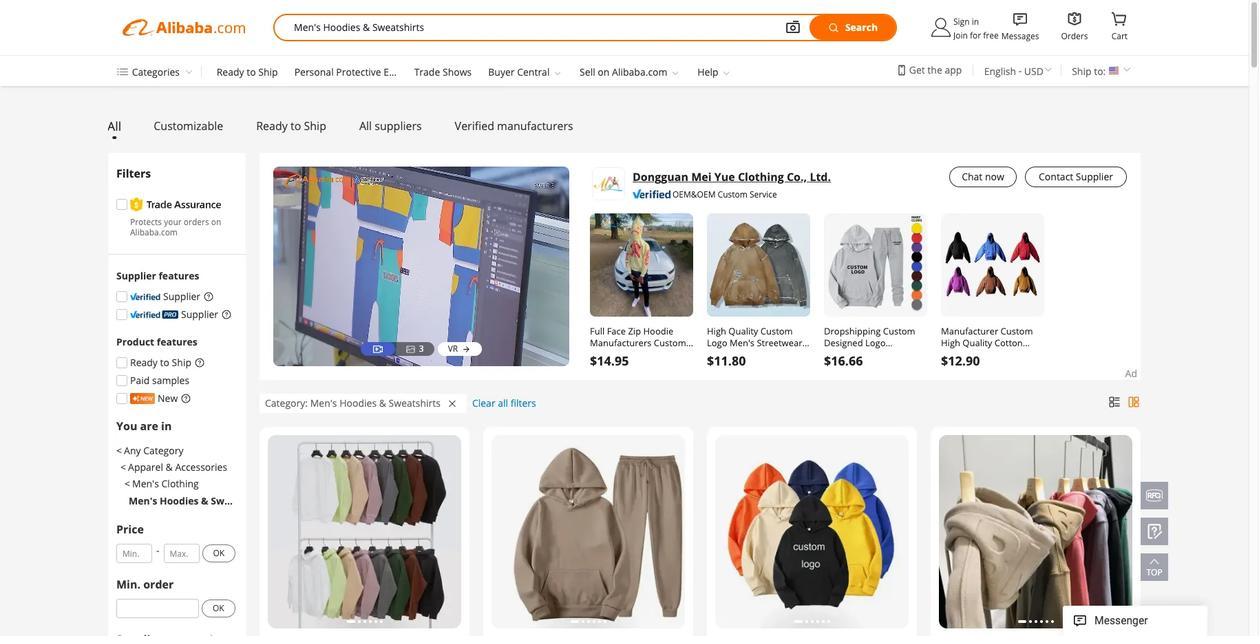 Task type: vqa. For each thing, say whether or not it's contained in the screenshot.
the left "All"
yes



Task type: describe. For each thing, give the bounding box(es) containing it.
get the app
[[910, 63, 962, 76]]

personal
[[295, 65, 334, 78]]

you
[[116, 419, 137, 434]]

sign in join for free
[[954, 16, 999, 41]]

Max. field
[[164, 545, 199, 563]]

accessories
[[175, 461, 227, 474]]

english
[[985, 65, 1017, 78]]

oem&oem custom service link
[[633, 187, 1128, 201]]

ship up samples
[[172, 356, 191, 369]]

get
[[910, 63, 926, 76]]

nike shoes text field
[[294, 15, 766, 40]]

oem&oem custom service
[[673, 189, 777, 200]]

1 horizontal spatial hoodies
[[340, 397, 377, 410]]

ad
[[1126, 367, 1138, 380]]

arrow down image right central
[[552, 67, 563, 78]]

$14.95
[[590, 353, 629, 369]]

your
[[164, 216, 182, 228]]

clear all filters
[[472, 397, 536, 410]]

join
[[954, 30, 968, 41]]

get the app link
[[910, 63, 962, 76]]

paid
[[130, 374, 150, 387]]

$12.90
[[942, 353, 980, 369]]

close image
[[449, 399, 456, 409]]

1 vertical spatial ready to ship
[[256, 119, 326, 134]]

0 vertical spatial ready to ship
[[217, 65, 278, 78]]

$12.90 link
[[942, 353, 1045, 369]]

 link
[[1111, 9, 1130, 29]]

< any category < apparel & accessories < men's clothing men's hoodies & sweatshirts
[[116, 444, 268, 508]]

1 vertical spatial ready
[[256, 119, 288, 134]]

trade
[[414, 65, 440, 78]]

help link
[[698, 65, 719, 78]]

chat now
[[962, 170, 1005, 183]]

messages
[[1002, 30, 1040, 42]]

new link
[[116, 392, 178, 405]]

dongguan
[[633, 169, 689, 185]]

categories
[[132, 65, 180, 78]]

1 ok button from the top
[[202, 545, 236, 563]]

ship to:
[[1073, 65, 1106, 78]]

arrow up image
[[1147, 554, 1163, 570]]

ship left to: in the right of the page
[[1073, 65, 1092, 78]]

clear
[[472, 397, 496, 410]]

paid samples
[[130, 374, 189, 387]]

top
[[1147, 567, 1163, 579]]

you are in
[[116, 419, 172, 434]]

are
[[140, 419, 158, 434]]

personal protective equipment link
[[295, 65, 433, 78]]

buyer central
[[489, 65, 550, 78]]

0 vertical spatial ready
[[217, 65, 244, 78]]

apparel
[[128, 461, 163, 474]]


[[1065, 9, 1085, 29]]

cart
[[1112, 30, 1128, 42]]

product
[[116, 336, 154, 349]]

verified manufacturers link
[[455, 119, 573, 134]]

customizable
[[154, 119, 223, 134]]

0 vertical spatial on
[[598, 65, 610, 78]]

2 supplier link from the top
[[116, 308, 218, 321]]

ship left personal
[[258, 65, 278, 78]]

supplier up the product features at the left bottom of page
[[181, 308, 218, 321]]

all suppliers link
[[359, 119, 422, 134]]

ship down personal
[[304, 119, 326, 134]]

chat
[[962, 170, 983, 183]]

1 vertical spatial <
[[121, 461, 126, 474]]

ok for second ok button
[[213, 603, 224, 615]]

equipment
[[384, 65, 433, 78]]

$16.66 link
[[824, 353, 928, 369]]

suppliers
[[375, 119, 422, 134]]

filters
[[511, 397, 536, 410]]


[[828, 21, 840, 34]]

personal protective equipment
[[295, 65, 433, 78]]

all
[[498, 397, 508, 410]]

custom
[[718, 189, 748, 200]]

$11.80 link
[[707, 353, 811, 369]]

yue
[[715, 169, 735, 185]]

0 horizontal spatial arrow down image
[[182, 66, 193, 77]]

0 horizontal spatial in
[[161, 419, 172, 434]]

price
[[116, 522, 144, 537]]

orders
[[184, 216, 209, 228]]

sell on alibaba.com
[[580, 65, 668, 78]]

supplier features
[[116, 270, 199, 283]]

filters
[[116, 166, 151, 181]]

2 vertical spatial men's
[[129, 495, 157, 508]]

1 horizontal spatial arrow down image
[[670, 67, 681, 78]]

mei
[[692, 169, 712, 185]]

mail image
[[1102, 452, 1119, 469]]

 cart
[[1111, 9, 1130, 42]]

protective
[[336, 65, 381, 78]]

1 vertical spatial -
[[156, 544, 159, 557]]

protects your orders on alibaba.com
[[130, 216, 221, 238]]

verified
[[455, 119, 494, 134]]

$11.80
[[707, 353, 746, 369]]

2 ok link from the top
[[202, 600, 235, 618]]

 link
[[1011, 9, 1030, 29]]

shows
[[443, 65, 472, 78]]

supplier down protects
[[116, 270, 156, 283]]

1 ok link from the top
[[202, 545, 236, 563]]

Min. field
[[117, 545, 152, 563]]

product features
[[116, 336, 198, 349]]

new
[[158, 392, 178, 405]]

flag us image
[[1109, 66, 1120, 77]]

features for supplier features
[[159, 270, 199, 283]]

1 horizontal spatial to
[[247, 65, 256, 78]]

1 mail image from the left
[[431, 452, 447, 469]]

the
[[928, 63, 943, 76]]

english - usd
[[985, 64, 1044, 78]]



Task type: locate. For each thing, give the bounding box(es) containing it.
0 vertical spatial ok button
[[202, 545, 236, 563]]

sign
[[954, 16, 970, 28]]

category
[[143, 444, 184, 458]]

supplier right contact
[[1076, 170, 1114, 183]]

clothing up service
[[738, 169, 784, 185]]

supplier link up the product features at the left bottom of page
[[116, 308, 218, 321]]

0 vertical spatial clothing
[[738, 169, 784, 185]]

for
[[970, 30, 982, 41]]

2 ok button from the top
[[202, 600, 235, 618]]

order
[[143, 577, 174, 593]]

sell
[[580, 65, 596, 78]]

any
[[124, 444, 141, 458]]

in inside sign in join for free
[[972, 16, 979, 28]]

arrow down image right the help link
[[721, 67, 732, 78]]

features down 'protects your orders on alibaba.com' at the left top
[[159, 270, 199, 283]]

2 horizontal spatial mail image
[[879, 452, 895, 469]]

to left personal
[[247, 65, 256, 78]]

central
[[517, 65, 550, 78]]

ready to ship link up paid samples link
[[116, 356, 191, 369]]

sweatshirts inside < any category < apparel & accessories < men's clothing men's hoodies & sweatshirts
[[211, 495, 268, 508]]

clothing inside < any category < apparel & accessories < men's clothing men's hoodies & sweatshirts
[[162, 478, 199, 491]]

clear all filters link
[[472, 397, 536, 410]]

features for product features
[[157, 336, 198, 349]]

1 horizontal spatial clothing
[[738, 169, 784, 185]]

ok button
[[202, 545, 236, 563], [202, 600, 235, 618]]

- left usd
[[1019, 64, 1022, 77]]

category: men's hoodies & sweatshirts
[[265, 397, 441, 410]]

1 vertical spatial hoodies
[[160, 495, 199, 508]]

alibaba.com
[[612, 65, 668, 78], [130, 227, 178, 238]]

0 vertical spatial to
[[247, 65, 256, 78]]

ok for 2nd ok button from the bottom of the page
[[213, 548, 225, 559]]

on inside 'protects your orders on alibaba.com'
[[211, 216, 221, 228]]

in right are
[[161, 419, 172, 434]]

trade shows link
[[414, 65, 472, 78]]

all
[[108, 118, 121, 135], [359, 119, 372, 134]]

customizable link
[[154, 119, 223, 134]]

alibaba.com left orders
[[130, 227, 178, 238]]

hoodies
[[340, 397, 377, 410], [160, 495, 199, 508]]

$14.95 link
[[590, 353, 694, 369]]

< left any in the bottom of the page
[[116, 444, 122, 458]]

on right orders
[[211, 216, 221, 228]]

2 horizontal spatial ready
[[256, 119, 288, 134]]

1 ok from the top
[[213, 548, 225, 559]]

3
[[419, 343, 424, 355]]

supplier link down supplier features
[[116, 290, 200, 303]]

ready to ship link left personal
[[217, 65, 278, 78]]

2 vertical spatial to
[[160, 356, 169, 369]]

co.,
[[787, 169, 807, 185]]

buyer central link
[[489, 65, 550, 78]]

all up filters on the top of page
[[108, 118, 121, 135]]

trade shows
[[414, 65, 472, 78]]

sweatshirts
[[389, 397, 441, 410], [211, 495, 268, 508]]

ship
[[1073, 65, 1092, 78], [258, 65, 278, 78], [304, 119, 326, 134], [172, 356, 191, 369]]

to
[[247, 65, 256, 78], [291, 119, 301, 134], [160, 356, 169, 369]]

0 vertical spatial men's
[[310, 397, 337, 410]]

3 mail image from the left
[[879, 452, 895, 469]]

on
[[598, 65, 610, 78], [211, 216, 221, 228]]

0 horizontal spatial alibaba.com
[[130, 227, 178, 238]]

1 horizontal spatial on
[[598, 65, 610, 78]]

2 vertical spatial <
[[125, 478, 130, 491]]

2 vertical spatial ready to ship
[[130, 356, 191, 369]]

1 vertical spatial men's
[[132, 478, 159, 491]]

verified manufacturers
[[455, 119, 573, 134]]

all for all suppliers
[[359, 119, 372, 134]]

alibaba.com inside 'protects your orders on alibaba.com'
[[130, 227, 178, 238]]

dongguan mei yue clothing co., ltd.
[[633, 169, 831, 185]]

0 horizontal spatial on
[[211, 216, 221, 228]]

ltd.
[[810, 169, 831, 185]]

 messages
[[1002, 9, 1040, 42]]

ready to ship down personal
[[256, 119, 326, 134]]

 search
[[828, 21, 878, 34]]

0 horizontal spatial all
[[108, 118, 121, 135]]

0 horizontal spatial sweatshirts
[[211, 495, 268, 508]]

all for all
[[108, 118, 121, 135]]

men's right category:
[[310, 397, 337, 410]]

2 mail image from the left
[[655, 452, 671, 469]]

- right min. field
[[156, 544, 159, 557]]

category image
[[116, 64, 128, 80]]

1 vertical spatial on
[[211, 216, 221, 228]]

orders link
[[1062, 30, 1089, 43]]

men's up 'price'
[[129, 495, 157, 508]]

sweatshirts down accessories
[[211, 495, 268, 508]]

1 horizontal spatial ready
[[217, 65, 244, 78]]

ready to ship link down personal
[[256, 119, 326, 134]]

hoodies inside < any category < apparel & accessories < men's clothing men's hoodies & sweatshirts
[[160, 495, 199, 508]]

0 vertical spatial sweatshirts
[[389, 397, 441, 410]]

sign in link
[[954, 16, 979, 28]]

min.
[[116, 577, 141, 593]]


[[1111, 9, 1130, 29]]

all left suppliers
[[359, 119, 372, 134]]

arrow down image left the help link
[[670, 67, 681, 78]]

messages link
[[1002, 30, 1040, 43]]

features up samples
[[157, 336, 198, 349]]

alibaba.com right sell
[[612, 65, 668, 78]]

protects
[[130, 216, 162, 228]]

paid samples link
[[116, 374, 189, 387]]

0 horizontal spatial &
[[166, 461, 173, 474]]

1 horizontal spatial -
[[1019, 64, 1022, 77]]

manufacturers
[[497, 119, 573, 134]]

on right sell
[[598, 65, 610, 78]]

0 vertical spatial in
[[972, 16, 979, 28]]

2 vertical spatial ready
[[130, 356, 158, 369]]

men's
[[310, 397, 337, 410], [132, 478, 159, 491], [129, 495, 157, 508]]

2 horizontal spatial &
[[379, 397, 386, 410]]

0 vertical spatial -
[[1019, 64, 1022, 77]]

1 horizontal spatial in
[[972, 16, 979, 28]]

1 vertical spatial in
[[161, 419, 172, 434]]

1 vertical spatial ok link
[[202, 600, 235, 618]]

mail image
[[431, 452, 447, 469], [655, 452, 671, 469], [879, 452, 895, 469]]

join for free link
[[954, 30, 999, 41]]

supplier inside contact supplier link
[[1076, 170, 1114, 183]]

1 vertical spatial ok button
[[202, 600, 235, 618]]

1 vertical spatial sweatshirts
[[211, 495, 268, 508]]

arrow down image
[[182, 66, 193, 77], [670, 67, 681, 78]]

2 vertical spatial &
[[201, 495, 208, 508]]

0 vertical spatial <
[[116, 444, 122, 458]]

now
[[986, 170, 1005, 183]]

0 horizontal spatial hoodies
[[160, 495, 199, 508]]

0 vertical spatial ok link
[[202, 545, 236, 563]]

2 vertical spatial ready to ship link
[[116, 356, 191, 369]]

arrow down image left 'ship to:'
[[1043, 63, 1055, 76]]

ready to ship left personal
[[217, 65, 278, 78]]

- inside english - usd
[[1019, 64, 1022, 77]]


[[1011, 9, 1030, 29]]

0 horizontal spatial clothing
[[162, 478, 199, 491]]

cart link
[[1112, 30, 1128, 42]]

0 vertical spatial ready to ship link
[[217, 65, 278, 78]]

contact supplier
[[1039, 170, 1114, 183]]

0 horizontal spatial ready
[[130, 356, 158, 369]]

1 supplier link from the top
[[116, 290, 200, 303]]

1 horizontal spatial mail image
[[655, 452, 671, 469]]

0 vertical spatial features
[[159, 270, 199, 283]]

<
[[116, 444, 122, 458], [121, 461, 126, 474], [125, 478, 130, 491]]

0 horizontal spatial -
[[156, 544, 159, 557]]

contact
[[1039, 170, 1074, 183]]

service
[[750, 189, 777, 200]]

$16.66
[[824, 353, 863, 369]]

0 vertical spatial hoodies
[[340, 397, 377, 410]]

search
[[846, 21, 878, 34]]

orders
[[1062, 30, 1089, 42]]

clothing
[[738, 169, 784, 185], [162, 478, 199, 491]]

to up paid samples
[[160, 356, 169, 369]]

features
[[159, 270, 199, 283], [157, 336, 198, 349]]

1 vertical spatial features
[[157, 336, 198, 349]]

0 vertical spatial alibaba.com
[[612, 65, 668, 78]]

arrow down image
[[1043, 63, 1055, 76], [1121, 63, 1134, 76], [552, 67, 563, 78], [721, 67, 732, 78]]

arrow down image right categories
[[182, 66, 193, 77]]

to:
[[1095, 65, 1106, 78]]

ready
[[217, 65, 244, 78], [256, 119, 288, 134], [130, 356, 158, 369]]

< down apparel
[[125, 478, 130, 491]]

 link
[[1065, 9, 1085, 29]]

0 vertical spatial ok
[[213, 548, 225, 559]]

0 horizontal spatial mail image
[[431, 452, 447, 469]]

-
[[1019, 64, 1022, 77], [156, 544, 159, 557]]

supplier down supplier features
[[163, 290, 200, 303]]

1 horizontal spatial sweatshirts
[[389, 397, 441, 410]]

sell on alibaba.com link
[[580, 65, 668, 78]]

men's down apparel
[[132, 478, 159, 491]]

buyer
[[489, 65, 515, 78]]

help
[[698, 65, 719, 78]]

1 horizontal spatial alibaba.com
[[612, 65, 668, 78]]

in up for
[[972, 16, 979, 28]]

1 vertical spatial alibaba.com
[[130, 227, 178, 238]]

all suppliers
[[359, 119, 422, 134]]

2 ok from the top
[[213, 603, 224, 615]]

< down any in the bottom of the page
[[121, 461, 126, 474]]

0 vertical spatial &
[[379, 397, 386, 410]]

1 vertical spatial to
[[291, 119, 301, 134]]

1 vertical spatial ready to ship link
[[256, 119, 326, 134]]

0 horizontal spatial to
[[160, 356, 169, 369]]

2 horizontal spatial to
[[291, 119, 301, 134]]

0 vertical spatial supplier link
[[116, 290, 200, 303]]

1 horizontal spatial &
[[201, 495, 208, 508]]

vr
[[448, 343, 458, 355]]

1 vertical spatial &
[[166, 461, 173, 474]]

category:
[[265, 397, 308, 410]]

to down personal
[[291, 119, 301, 134]]

None field
[[117, 600, 198, 618]]

supplier link
[[116, 290, 200, 303], [116, 308, 218, 321]]

ready to ship
[[217, 65, 278, 78], [256, 119, 326, 134], [130, 356, 191, 369]]

sweatshirts left close image at the bottom of the page
[[389, 397, 441, 410]]

1 vertical spatial ok
[[213, 603, 224, 615]]

1 vertical spatial clothing
[[162, 478, 199, 491]]

1 horizontal spatial all
[[359, 119, 372, 134]]

usd
[[1025, 65, 1044, 78]]

min. order
[[116, 577, 174, 593]]

oem&oem
[[673, 189, 716, 200]]

1 vertical spatial supplier link
[[116, 308, 218, 321]]

arrow down image right the flag us image
[[1121, 63, 1134, 76]]

clothing down accessories
[[162, 478, 199, 491]]

ready to ship up paid samples
[[130, 356, 191, 369]]



